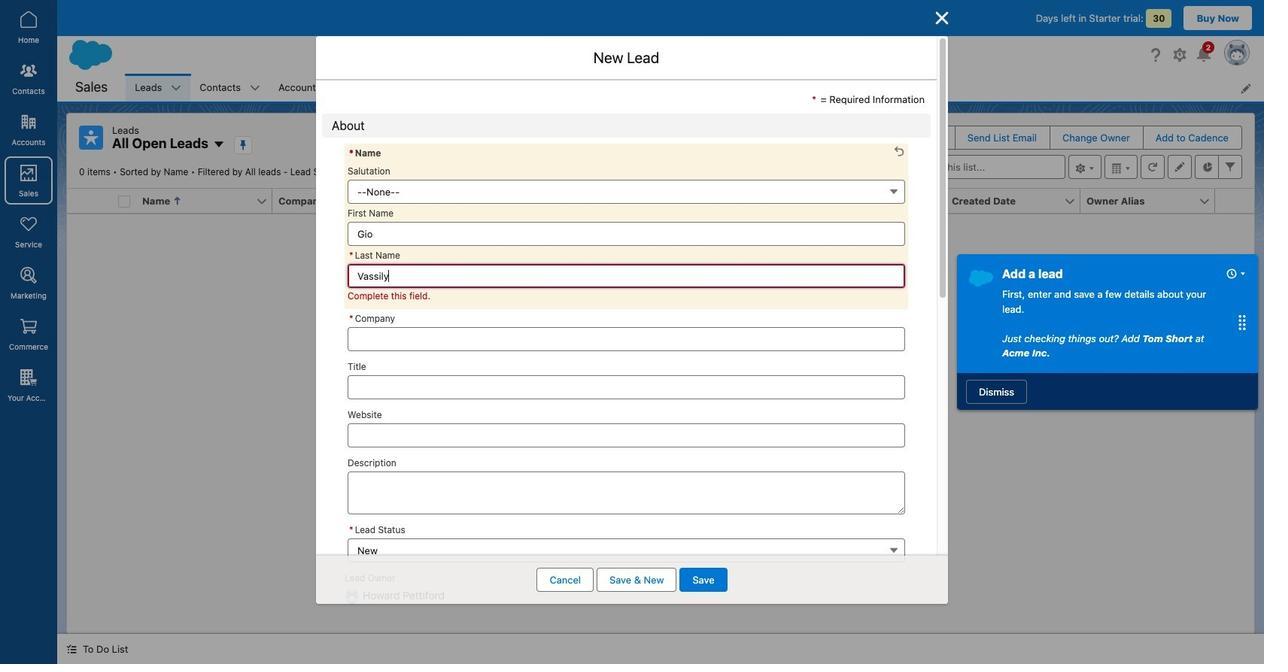 Task type: locate. For each thing, give the bounding box(es) containing it.
item number image
[[67, 189, 112, 213]]

lead status element
[[811, 189, 955, 214]]

select list display image
[[1105, 155, 1138, 179]]

list item
[[126, 74, 191, 102], [191, 74, 269, 102], [269, 74, 350, 102], [350, 74, 450, 102], [450, 74, 528, 102], [528, 74, 620, 102], [620, 74, 698, 102]]

None text field
[[348, 327, 905, 351]]

5 list item from the left
[[450, 74, 528, 102]]

cell inside the 'all open leads|leads|list view' element
[[112, 189, 136, 214]]

status
[[431, 321, 891, 502]]

created date element
[[946, 189, 1090, 214]]

None text field
[[348, 375, 905, 399], [348, 423, 905, 447], [348, 471, 905, 514], [348, 375, 905, 399], [348, 423, 905, 447], [348, 471, 905, 514]]

list
[[126, 74, 1264, 102]]

list view controls image
[[1069, 155, 1102, 179]]

Search All Open Leads list view. search field
[[885, 155, 1066, 179]]

phone element
[[542, 189, 686, 214]]

2 list item from the left
[[191, 74, 269, 102]]

3 list item from the left
[[269, 74, 350, 102]]

inverse image
[[933, 9, 951, 27]]

1 list item from the left
[[126, 74, 191, 102]]

action image
[[1215, 189, 1254, 213]]

cell
[[112, 189, 136, 214]]

email element
[[677, 189, 820, 214]]



Task type: vqa. For each thing, say whether or not it's contained in the screenshot.
the text check image
no



Task type: describe. For each thing, give the bounding box(es) containing it.
4 list item from the left
[[350, 74, 450, 102]]

company element
[[272, 189, 416, 214]]

Lead Status - Current Selection: New button
[[348, 538, 905, 563]]

6 list item from the left
[[528, 74, 620, 102]]

text default image
[[66, 644, 77, 655]]

Salutation - Current Selection: --None-- button
[[348, 179, 905, 204]]

action element
[[1215, 189, 1254, 214]]

First Name text field
[[348, 222, 905, 246]]

all open leads status
[[79, 166, 350, 178]]

owner alias element
[[1081, 189, 1224, 214]]

all open leads|leads|list view element
[[66, 113, 1255, 634]]

name element
[[136, 189, 281, 214]]

state/province element
[[407, 189, 551, 214]]

item number element
[[67, 189, 112, 214]]

7 list item from the left
[[620, 74, 698, 102]]

Last Name text field
[[348, 264, 905, 288]]



